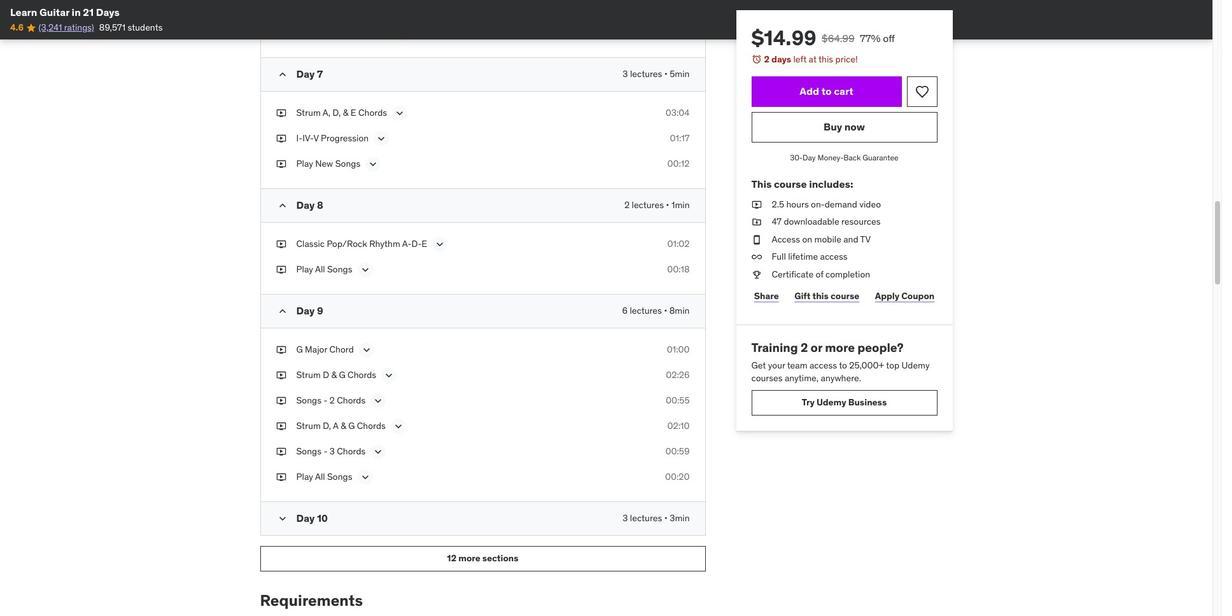 Task type: vqa. For each thing, say whether or not it's contained in the screenshot.
Singing
no



Task type: describe. For each thing, give the bounding box(es) containing it.
00:18
[[667, 263, 690, 275]]

1 horizontal spatial course
[[831, 290, 859, 302]]

8
[[317, 198, 323, 211]]

days
[[771, 53, 791, 65]]

days
[[96, 6, 120, 18]]

03:04
[[666, 107, 690, 118]]

01:17
[[670, 132, 690, 144]]

small image
[[276, 512, 289, 525]]

0 horizontal spatial e
[[351, 107, 356, 118]]

0 vertical spatial this
[[819, 53, 833, 65]]

show lecture description image for play new songs
[[367, 158, 380, 170]]

wishlist image
[[914, 84, 930, 99]]

$14.99 $64.99 77% off
[[751, 25, 895, 51]]

classic
[[296, 238, 325, 249]]

a
[[333, 420, 338, 431]]

learn
[[10, 6, 37, 18]]

show lecture description image for songs - 3 chords
[[372, 445, 385, 458]]

12 more sections button
[[260, 546, 706, 571]]

$64.99
[[822, 32, 855, 45]]

1 vertical spatial e
[[422, 238, 427, 249]]

0 vertical spatial g
[[296, 344, 303, 355]]

2 inside training 2 or more people? get your team access to 25,000+ top udemy courses anytime, anywhere.
[[801, 340, 808, 355]]

00:20
[[665, 471, 690, 482]]

share
[[754, 290, 779, 302]]

get
[[751, 360, 766, 371]]

12
[[447, 553, 456, 564]]

6
[[622, 305, 628, 316]]

2 days left at this price!
[[764, 53, 858, 65]]

downloadable
[[784, 216, 839, 227]]

show lecture description image for strum d & g chords
[[383, 369, 395, 382]]

6 lectures • 8min
[[622, 305, 690, 316]]

xsmall image for strum d & g chords
[[276, 369, 286, 381]]

play all songs for 00:20
[[296, 471, 352, 482]]

try udemy business
[[802, 397, 887, 408]]

4.6
[[10, 22, 24, 33]]

xsmall image left 47
[[751, 216, 762, 228]]

songs - 2 and 3 chords
[[296, 27, 390, 38]]

89,571 students
[[99, 22, 163, 33]]

on
[[802, 233, 812, 245]]

lectures for 9
[[630, 305, 662, 316]]

2.5
[[772, 198, 784, 210]]

of
[[816, 269, 823, 280]]

play for 00:20
[[296, 471, 313, 482]]

to inside training 2 or more people? get your team access to 25,000+ top udemy courses anytime, anywhere.
[[839, 360, 847, 371]]

guitar
[[40, 6, 69, 18]]

show lecture description image for play all songs
[[359, 471, 371, 484]]

01:00
[[667, 344, 690, 355]]

resources
[[841, 216, 881, 227]]

classic pop/rock rhythm a-d-e
[[296, 238, 427, 249]]

songs - 2 chords
[[296, 394, 366, 406]]

strum for strum a, d, & e chords
[[296, 107, 321, 118]]

3min
[[670, 512, 690, 524]]

12 more sections
[[447, 553, 519, 564]]

songs up day 7
[[296, 27, 321, 38]]

lectures for 8
[[632, 199, 664, 211]]

guarantee
[[863, 153, 899, 162]]

day 8
[[296, 198, 323, 211]]

more inside training 2 or more people? get your team access to 25,000+ top udemy courses anytime, anywhere.
[[825, 340, 855, 355]]

show lecture description image for classic pop/rock rhythm a-d-e
[[434, 238, 446, 251]]

47 downloadable resources
[[772, 216, 881, 227]]

2.5 hours on-demand video
[[772, 198, 881, 210]]

day 10
[[296, 512, 328, 524]]

show lecture description image for g major chord
[[360, 344, 373, 356]]

0 vertical spatial course
[[774, 178, 807, 191]]

songs down strum d, a & g chords
[[296, 445, 321, 457]]

in
[[72, 6, 81, 18]]

training 2 or more people? get your team access to 25,000+ top udemy courses anytime, anywhere.
[[751, 340, 930, 384]]

1 vertical spatial this
[[813, 290, 829, 302]]

ratings)
[[64, 22, 94, 33]]

songs right 'new'
[[335, 158, 360, 169]]

full
[[772, 251, 786, 262]]

now
[[844, 120, 865, 133]]

courses
[[751, 372, 783, 384]]

strum d, a & g chords
[[296, 420, 386, 431]]

strum d & g chords
[[296, 369, 376, 380]]

30-
[[790, 153, 803, 162]]

play new songs
[[296, 158, 360, 169]]

try udemy business link
[[751, 390, 937, 415]]

strum a, d, & e chords
[[296, 107, 387, 118]]

i-
[[296, 132, 302, 144]]

includes:
[[809, 178, 853, 191]]

chord
[[329, 344, 354, 355]]

47
[[772, 216, 782, 227]]

2 lectures • 1min
[[624, 199, 690, 211]]

89,571
[[99, 22, 126, 33]]

requirements
[[260, 591, 363, 610]]

students
[[128, 22, 163, 33]]

access inside training 2 or more people? get your team access to 25,000+ top udemy courses anytime, anywhere.
[[810, 360, 837, 371]]

top
[[886, 360, 900, 371]]

buy
[[824, 120, 842, 133]]

1 horizontal spatial d,
[[333, 107, 341, 118]]

7
[[317, 67, 323, 80]]

anywhere.
[[821, 372, 861, 384]]

at
[[809, 53, 817, 65]]

this course includes:
[[751, 178, 853, 191]]

access on mobile and tv
[[772, 233, 871, 245]]

play for 00:18
[[296, 263, 313, 275]]

1min
[[671, 199, 690, 211]]

songs down pop/rock
[[327, 263, 352, 275]]

back
[[844, 153, 861, 162]]

00:59
[[665, 445, 690, 457]]

and for 3
[[337, 27, 352, 38]]

certificate of completion
[[772, 269, 870, 280]]

lectures for 10
[[630, 512, 662, 524]]

- for songs - 2 and 3 chords
[[324, 27, 327, 38]]

completion
[[826, 269, 870, 280]]

add to cart button
[[751, 76, 902, 107]]

strum for strum d, a & g chords
[[296, 420, 321, 431]]

30-day money-back guarantee
[[790, 153, 899, 162]]

show lecture description image for songs - 2 chords
[[372, 394, 385, 407]]



Task type: locate. For each thing, give the bounding box(es) containing it.
3
[[354, 27, 359, 38], [623, 68, 628, 79], [330, 445, 335, 457], [623, 512, 628, 524]]

small image
[[276, 68, 289, 81], [276, 199, 289, 212], [276, 305, 289, 317]]

small image left day 9
[[276, 305, 289, 317]]

course
[[774, 178, 807, 191], [831, 290, 859, 302]]

your
[[768, 360, 785, 371]]

2 vertical spatial &
[[341, 420, 346, 431]]

g major chord
[[296, 344, 354, 355]]

9
[[317, 304, 323, 317]]

gift this course
[[794, 290, 859, 302]]

e right a-
[[422, 238, 427, 249]]

& right a,
[[343, 107, 348, 118]]

show lecture description image right progression
[[375, 132, 388, 145]]

01:02
[[667, 238, 690, 249]]

strum for strum d & g chords
[[296, 369, 321, 380]]

d
[[323, 369, 329, 380]]

xsmall image
[[276, 27, 286, 39], [276, 107, 286, 119], [276, 158, 286, 170], [751, 198, 762, 211], [751, 233, 762, 246], [276, 238, 286, 250], [276, 263, 286, 276], [751, 269, 762, 281], [276, 344, 286, 356], [276, 394, 286, 407], [276, 445, 286, 458], [276, 471, 286, 483]]

2 vertical spatial strum
[[296, 420, 321, 431]]

show lecture description image right strum d & g chords
[[383, 369, 395, 382]]

lectures for 7
[[630, 68, 662, 79]]

• for day 7
[[664, 68, 668, 79]]

0 horizontal spatial more
[[458, 553, 480, 564]]

course up "hours"
[[774, 178, 807, 191]]

1 vertical spatial d,
[[323, 420, 331, 431]]

left
[[793, 53, 807, 65]]

0 vertical spatial access
[[820, 251, 848, 262]]

1 vertical spatial strum
[[296, 369, 321, 380]]

& right d
[[331, 369, 337, 380]]

1 horizontal spatial to
[[839, 360, 847, 371]]

1 horizontal spatial and
[[844, 233, 858, 245]]

• left 1min
[[666, 199, 669, 211]]

show lecture description image right strum d, a & g chords
[[392, 420, 405, 433]]

udemy
[[902, 360, 930, 371], [817, 397, 846, 408]]

this right gift
[[813, 290, 829, 302]]

0 horizontal spatial and
[[337, 27, 352, 38]]

1 small image from the top
[[276, 68, 289, 81]]

a,
[[323, 107, 330, 118]]

to left cart
[[822, 85, 832, 97]]

try
[[802, 397, 815, 408]]

people?
[[858, 340, 904, 355]]

0 vertical spatial play all songs
[[296, 263, 352, 275]]

iv-
[[302, 132, 313, 144]]

full lifetime access
[[772, 251, 848, 262]]

1 vertical spatial -
[[324, 394, 327, 406]]

1 horizontal spatial e
[[422, 238, 427, 249]]

strum left a,
[[296, 107, 321, 118]]

xsmall image left d
[[276, 369, 286, 381]]

apply
[[875, 290, 899, 302]]

0 vertical spatial small image
[[276, 68, 289, 81]]

0 vertical spatial e
[[351, 107, 356, 118]]

strum left a
[[296, 420, 321, 431]]

1 - from the top
[[324, 27, 327, 38]]

1 vertical spatial access
[[810, 360, 837, 371]]

2 vertical spatial -
[[324, 445, 327, 457]]

day left money-
[[803, 153, 816, 162]]

1 vertical spatial g
[[339, 369, 345, 380]]

show lecture description image right chord
[[360, 344, 373, 356]]

xsmall image left a
[[276, 420, 286, 432]]

share button
[[751, 284, 782, 309]]

0 vertical spatial -
[[324, 27, 327, 38]]

more right 12
[[458, 553, 480, 564]]

xsmall image
[[276, 132, 286, 145], [751, 216, 762, 228], [751, 251, 762, 263], [276, 369, 286, 381], [276, 420, 286, 432]]

udemy right try
[[817, 397, 846, 408]]

25,000+
[[849, 360, 884, 371]]

0 vertical spatial all
[[315, 263, 325, 275]]

certificate
[[772, 269, 814, 280]]

and for tv
[[844, 233, 858, 245]]

02:26
[[666, 369, 690, 380]]

1 all from the top
[[315, 263, 325, 275]]

day for day 8
[[296, 198, 315, 211]]

0 vertical spatial more
[[825, 340, 855, 355]]

• for day 8
[[666, 199, 669, 211]]

00:16
[[667, 27, 690, 38]]

0 horizontal spatial course
[[774, 178, 807, 191]]

8min
[[670, 305, 690, 316]]

show lecture description image down songs - 3 chords
[[359, 471, 371, 484]]

& for d,
[[343, 107, 348, 118]]

1 play from the top
[[296, 158, 313, 169]]

0 horizontal spatial udemy
[[817, 397, 846, 408]]

all
[[315, 263, 325, 275], [315, 471, 325, 482]]

0 vertical spatial and
[[337, 27, 352, 38]]

2 play from the top
[[296, 263, 313, 275]]

more inside button
[[458, 553, 480, 564]]

show lecture description image down classic pop/rock rhythm a-d-e
[[359, 263, 371, 276]]

access
[[820, 251, 848, 262], [810, 360, 837, 371]]

play all songs
[[296, 263, 352, 275], [296, 471, 352, 482]]

day
[[296, 67, 315, 80], [803, 153, 816, 162], [296, 198, 315, 211], [296, 304, 315, 317], [296, 512, 315, 524]]

2 vertical spatial play
[[296, 471, 313, 482]]

all for 00:20
[[315, 471, 325, 482]]

small image for day 8
[[276, 199, 289, 212]]

lectures right 6
[[630, 305, 662, 316]]

songs down songs - 3 chords
[[327, 471, 352, 482]]

3 strum from the top
[[296, 420, 321, 431]]

2 strum from the top
[[296, 369, 321, 380]]

10
[[317, 512, 328, 524]]

0 vertical spatial to
[[822, 85, 832, 97]]

to up anywhere.
[[839, 360, 847, 371]]

learn guitar in 21 days
[[10, 6, 120, 18]]

chords
[[361, 27, 390, 38], [358, 107, 387, 118], [348, 369, 376, 380], [337, 394, 366, 406], [357, 420, 386, 431], [337, 445, 366, 457]]

all for 00:18
[[315, 263, 325, 275]]

3 lectures • 3min
[[623, 512, 690, 524]]

play all songs down songs - 3 chords
[[296, 471, 352, 482]]

1 horizontal spatial udemy
[[902, 360, 930, 371]]

udemy inside training 2 or more people? get your team access to 25,000+ top udemy courses anytime, anywhere.
[[902, 360, 930, 371]]

1 vertical spatial &
[[331, 369, 337, 380]]

udemy right top
[[902, 360, 930, 371]]

3 play from the top
[[296, 471, 313, 482]]

course down completion
[[831, 290, 859, 302]]

tv
[[860, 233, 871, 245]]

this right at at the top
[[819, 53, 833, 65]]

lectures left 5min
[[630, 68, 662, 79]]

small image for day 7
[[276, 68, 289, 81]]

video
[[859, 198, 881, 210]]

all down classic
[[315, 263, 325, 275]]

show lecture description image for strum a, d, & e chords
[[393, 107, 406, 119]]

training
[[751, 340, 798, 355]]

day left 10 on the left bottom of page
[[296, 512, 315, 524]]

0 horizontal spatial d,
[[323, 420, 331, 431]]

• for day 9
[[664, 305, 667, 316]]

play all songs down classic
[[296, 263, 352, 275]]

lectures left 1min
[[632, 199, 664, 211]]

show lecture description image
[[367, 158, 380, 170], [434, 238, 446, 251], [359, 263, 371, 276], [360, 344, 373, 356], [392, 420, 405, 433], [372, 445, 385, 458]]

• for day 10
[[664, 512, 668, 524]]

0 vertical spatial d,
[[333, 107, 341, 118]]

lectures
[[630, 68, 662, 79], [632, 199, 664, 211], [630, 305, 662, 316], [630, 512, 662, 524]]

21
[[83, 6, 94, 18]]

show lecture description image right d-
[[434, 238, 446, 251]]

e right a,
[[351, 107, 356, 118]]

2 - from the top
[[324, 394, 327, 406]]

1 vertical spatial udemy
[[817, 397, 846, 408]]

new
[[315, 158, 333, 169]]

pop/rock
[[327, 238, 367, 249]]

show lecture description image for i-iv-v progression
[[375, 132, 388, 145]]

0 vertical spatial play
[[296, 158, 313, 169]]

g right d
[[339, 369, 345, 380]]

2 vertical spatial g
[[348, 420, 355, 431]]

more
[[825, 340, 855, 355], [458, 553, 480, 564]]

• left 3min
[[664, 512, 668, 524]]

d, right a,
[[333, 107, 341, 118]]

2 vertical spatial small image
[[276, 305, 289, 317]]

play left 'new'
[[296, 158, 313, 169]]

a-
[[402, 238, 412, 249]]

day for day 10
[[296, 512, 315, 524]]

business
[[848, 397, 887, 408]]

xsmall image left i-
[[276, 132, 286, 145]]

apply coupon button
[[872, 284, 937, 309]]

all down songs - 3 chords
[[315, 471, 325, 482]]

$14.99
[[751, 25, 817, 51]]

small image left day 8
[[276, 199, 289, 212]]

xsmall image left full
[[751, 251, 762, 263]]

or
[[811, 340, 822, 355]]

day left 9
[[296, 304, 315, 317]]

anytime,
[[785, 372, 819, 384]]

& right a
[[341, 420, 346, 431]]

i-iv-v progression
[[296, 132, 369, 144]]

gift this course link
[[792, 284, 862, 309]]

• left 8min
[[664, 305, 667, 316]]

this
[[751, 178, 772, 191]]

add to cart
[[800, 85, 853, 97]]

2 horizontal spatial g
[[348, 420, 355, 431]]

cart
[[834, 85, 853, 97]]

gift
[[794, 290, 811, 302]]

alarm image
[[751, 54, 762, 64]]

02:10
[[667, 420, 690, 431]]

access down mobile
[[820, 251, 848, 262]]

1 play all songs from the top
[[296, 263, 352, 275]]

day for day 7
[[296, 67, 315, 80]]

day 9
[[296, 304, 323, 317]]

0 vertical spatial &
[[343, 107, 348, 118]]

0 horizontal spatial g
[[296, 344, 303, 355]]

1 horizontal spatial more
[[825, 340, 855, 355]]

show lecture description image for play all songs
[[359, 263, 371, 276]]

1 vertical spatial course
[[831, 290, 859, 302]]

- for songs - 2 chords
[[324, 394, 327, 406]]

play down songs - 3 chords
[[296, 471, 313, 482]]

2 all from the top
[[315, 471, 325, 482]]

1 vertical spatial and
[[844, 233, 858, 245]]

show lecture description image
[[393, 107, 406, 119], [375, 132, 388, 145], [383, 369, 395, 382], [372, 394, 385, 407], [359, 471, 371, 484]]

show lecture description image up strum d, a & g chords
[[372, 394, 385, 407]]

0 vertical spatial udemy
[[902, 360, 930, 371]]

play down classic
[[296, 263, 313, 275]]

3 - from the top
[[324, 445, 327, 457]]

0 horizontal spatial to
[[822, 85, 832, 97]]

2 play all songs from the top
[[296, 471, 352, 482]]

xsmall image for strum d, a & g chords
[[276, 420, 286, 432]]

& for a
[[341, 420, 346, 431]]

xsmall image for i-iv-v progression
[[276, 132, 286, 145]]

songs down strum d & g chords
[[296, 394, 321, 406]]

day left "8"
[[296, 198, 315, 211]]

0 vertical spatial strum
[[296, 107, 321, 118]]

more right 'or'
[[825, 340, 855, 355]]

day left 7
[[296, 67, 315, 80]]

• left 5min
[[664, 68, 668, 79]]

play all songs for 00:18
[[296, 263, 352, 275]]

hours
[[786, 198, 809, 210]]

d, left a
[[323, 420, 331, 431]]

1 horizontal spatial g
[[339, 369, 345, 380]]

lectures left 3min
[[630, 512, 662, 524]]

progression
[[321, 132, 369, 144]]

rhythm
[[369, 238, 400, 249]]

apply coupon
[[875, 290, 935, 302]]

strum left d
[[296, 369, 321, 380]]

day for day 9
[[296, 304, 315, 317]]

3 lectures • 5min
[[623, 68, 690, 79]]

show lecture description image down strum d, a & g chords
[[372, 445, 385, 458]]

1 vertical spatial small image
[[276, 199, 289, 212]]

g left major
[[296, 344, 303, 355]]

small image left day 7
[[276, 68, 289, 81]]

1 vertical spatial to
[[839, 360, 847, 371]]

mobile
[[814, 233, 841, 245]]

money-
[[818, 153, 844, 162]]

team
[[787, 360, 807, 371]]

access
[[772, 233, 800, 245]]

show lecture description image down progression
[[367, 158, 380, 170]]

3 small image from the top
[[276, 305, 289, 317]]

show lecture description image for strum d, a & g chords
[[392, 420, 405, 433]]

small image for day 9
[[276, 305, 289, 317]]

1 vertical spatial play
[[296, 263, 313, 275]]

- for songs - 3 chords
[[324, 445, 327, 457]]

77%
[[860, 32, 881, 45]]

1 vertical spatial all
[[315, 471, 325, 482]]

price!
[[835, 53, 858, 65]]

1 vertical spatial play all songs
[[296, 471, 352, 482]]

1 vertical spatial more
[[458, 553, 480, 564]]

songs
[[296, 27, 321, 38], [335, 158, 360, 169], [327, 263, 352, 275], [296, 394, 321, 406], [296, 445, 321, 457], [327, 471, 352, 482]]

access down 'or'
[[810, 360, 837, 371]]

1 strum from the top
[[296, 107, 321, 118]]

off
[[883, 32, 895, 45]]

g right a
[[348, 420, 355, 431]]

to inside button
[[822, 85, 832, 97]]

00:12
[[667, 158, 690, 169]]

day 7
[[296, 67, 323, 80]]

coupon
[[901, 290, 935, 302]]

show lecture description image right strum a, d, & e chords
[[393, 107, 406, 119]]

2 small image from the top
[[276, 199, 289, 212]]



